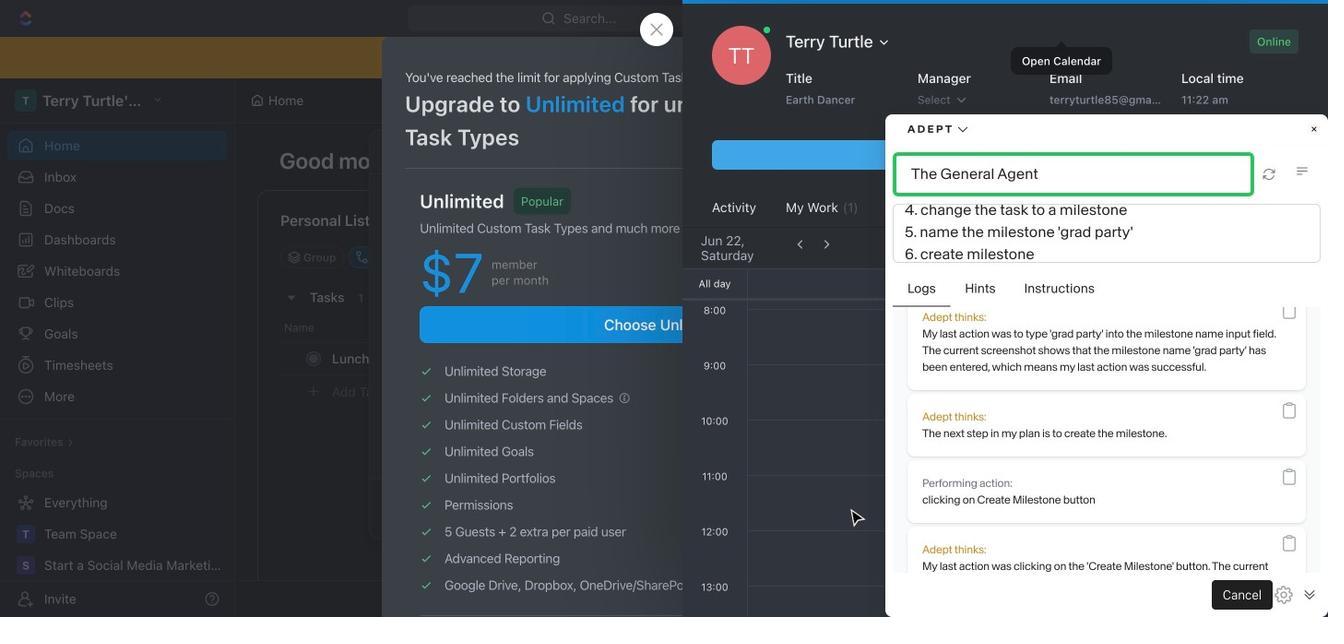 Task type: describe. For each thing, give the bounding box(es) containing it.
sidebar navigation
[[0, 78, 235, 617]]

tree inside sidebar navigation
[[7, 488, 227, 617]]



Task type: locate. For each thing, give the bounding box(es) containing it.
Milestone Name text field
[[392, 230, 940, 252]]

dialog
[[369, 129, 960, 540]]

tree
[[7, 488, 227, 617]]

Search tasks... text field
[[1012, 244, 1197, 271]]



Task type: vqa. For each thing, say whether or not it's contained in the screenshot.
"TREE"
yes



